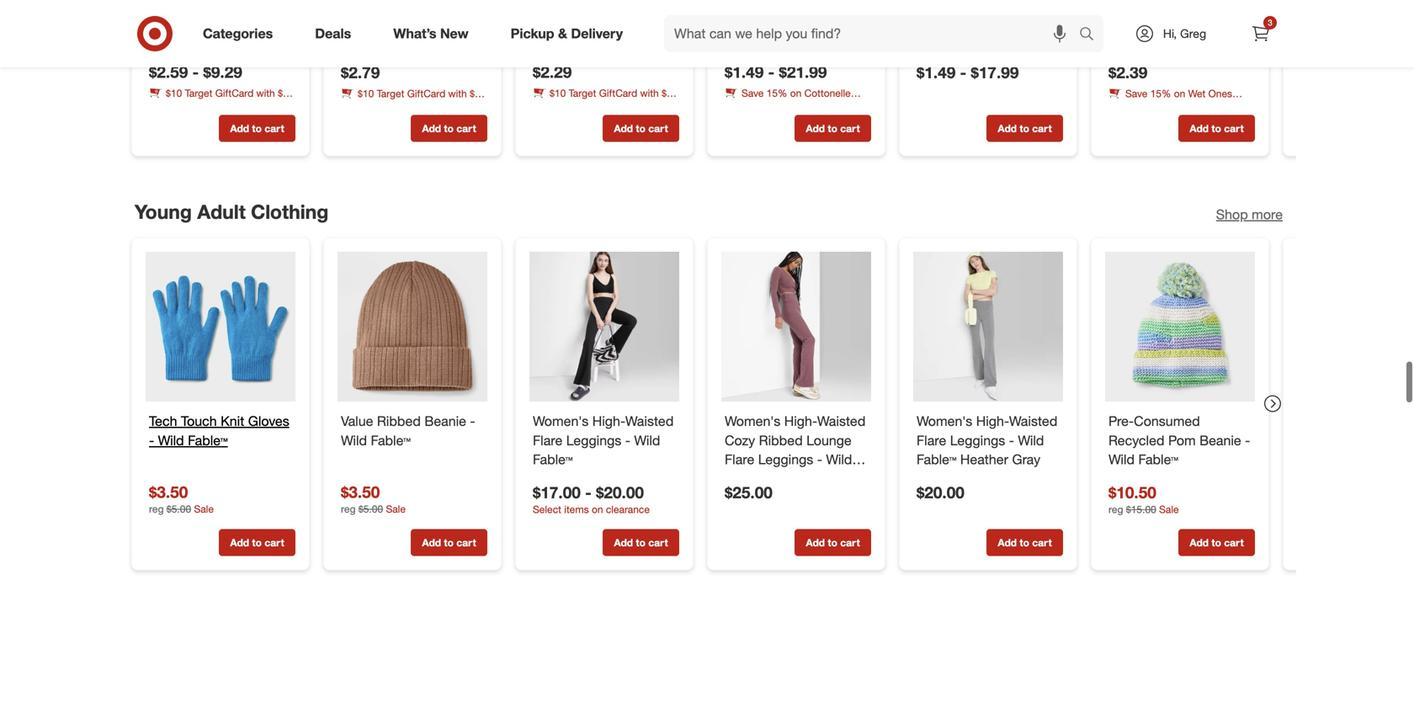 Task type: locate. For each thing, give the bounding box(es) containing it.
young
[[135, 200, 192, 223]]

1 horizontal spatial on
[[1174, 87, 1186, 100]]

flushable up cloths
[[917, 0, 975, 9]]

1 $3.50 reg $5.00 sale from the left
[[149, 483, 214, 515]]

wet inside save 15% on wet ones wipes
[[1188, 87, 1206, 100]]

fable™ inside value ribbed beanie - wild fable™
[[371, 432, 411, 449]]

1 waisted from the left
[[625, 413, 674, 430]]

flushable up 'what can we help you find? suggestions appear below' search box
[[790, 0, 848, 9]]

$10 target giftcard with $40 health & beauty purchase down the $2.29
[[533, 87, 678, 114]]

2 horizontal spatial flare
[[917, 432, 946, 449]]

$10 target giftcard with $40 health & beauty purchase button down the $2.29
[[533, 86, 679, 114]]

beauty down pads
[[381, 101, 412, 114]]

cotton inside basic cotton rounds nail polish and makeup remover pads - 100ct - up & up™
[[378, 0, 419, 9]]

leggings down the lounge
[[758, 452, 813, 468]]

leggings
[[566, 432, 622, 449], [950, 432, 1005, 449], [758, 452, 813, 468]]

$10 target giftcard with $40 health & beauty purchase down $2.79
[[341, 87, 486, 114]]

0 horizontal spatial waisted
[[625, 413, 674, 430]]

flushable inside flushable cleaning cloths - fresh scent - up & up™
[[917, 0, 975, 9]]

women's high-waisted cozy ribbed lounge flare leggings - wild fable™ link
[[725, 412, 868, 487]]

nail
[[341, 12, 364, 29]]

3 high- from the left
[[976, 413, 1009, 430]]

1 horizontal spatial beanie
[[1200, 432, 1241, 449]]

waisted inside women's high-waisted cozy ribbed lounge flare leggings - wild fable™ $25.00
[[817, 413, 866, 430]]

women's up $17.00
[[533, 413, 589, 430]]

leggings for women's high-waisted flare leggings - wild fable™
[[566, 432, 622, 449]]

save 15% on wet ones wipes
[[1109, 87, 1232, 114]]

fable™ down recycled
[[1139, 452, 1178, 468]]

$9.29
[[203, 62, 242, 82]]

2 horizontal spatial high-
[[976, 413, 1009, 430]]

$1.49 - $21.99
[[725, 62, 827, 82]]

leggings up $17.00 - $20.00 select items on clearance
[[566, 432, 622, 449]]

- inside value ribbed beanie - wild fable™
[[470, 413, 475, 430]]

ribbed right cozy
[[759, 432, 803, 449]]

wild inside pre-consumed recycled pom beanie - wild fable™
[[1109, 452, 1135, 468]]

beauty
[[572, 101, 603, 114], [381, 101, 412, 114]]

0 horizontal spatial ones
[[1136, 0, 1168, 9]]

2 horizontal spatial sale
[[1159, 503, 1179, 516]]

0 horizontal spatial $40
[[470, 87, 486, 100]]

1 horizontal spatial $10 target giftcard with $40 health & beauty purchase
[[533, 87, 678, 114]]

& inside basic cotton rounds nail polish and makeup remover pads - 100ct - up & up™
[[369, 51, 378, 67]]

- inside pre-consumed recycled pom beanie - wild fable™
[[1245, 432, 1250, 449]]

target for $2.79
[[377, 87, 404, 100]]

high- up heather
[[976, 413, 1009, 430]]

on right 15%
[[1174, 87, 1186, 100]]

3 women's from the left
[[917, 413, 973, 430]]

0 vertical spatial up
[[580, 12, 595, 29]]

$20.00 inside $17.00 - $20.00 select items on clearance
[[596, 483, 644, 502]]

ones up hand
[[1136, 0, 1168, 9]]

high- up the lounge
[[784, 413, 817, 430]]

categories
[[203, 25, 273, 42]]

$20.00 down heather
[[917, 483, 965, 502]]

2 horizontal spatial women's
[[917, 413, 973, 430]]

1 horizontal spatial with
[[640, 87, 659, 99]]

wild down the tech
[[158, 432, 184, 449]]

high- up $17.00 - $20.00 select items on clearance
[[592, 413, 625, 430]]

2 horizontal spatial waisted
[[1009, 413, 1058, 430]]

women's high-waisted cozy ribbed lounge flare leggings - wild fable™ image
[[721, 252, 871, 402], [721, 252, 871, 402]]

cotton
[[378, 0, 419, 9], [578, 0, 620, 9]]

& inside jumbo cotton balls - 200ct - up & up™
[[599, 12, 607, 29]]

$10
[[550, 87, 566, 99], [358, 87, 374, 100]]

leggings inside women's high-waisted flare leggings - wild fable™
[[566, 432, 622, 449]]

shop
[[1216, 206, 1248, 223]]

2 horizontal spatial up™
[[948, 31, 971, 48]]

wild down value
[[341, 432, 367, 449]]

cotton up delivery
[[578, 0, 620, 9]]

1 horizontal spatial women's
[[725, 413, 781, 430]]

$3.50
[[149, 483, 188, 502], [341, 483, 380, 502]]

$3.50 reg $5.00 sale for fable™
[[341, 483, 406, 515]]

1 horizontal spatial reg
[[341, 503, 356, 515]]

$17.00
[[533, 483, 581, 502]]

2 wipes from the left
[[1145, 12, 1182, 29]]

0 horizontal spatial purchase
[[414, 101, 456, 114]]

1 cotton from the left
[[378, 0, 419, 9]]

0 horizontal spatial sale
[[194, 503, 214, 515]]

1 horizontal spatial fresh
[[1151, 31, 1185, 48]]

up™ down pads
[[381, 51, 404, 67]]

2 $1.49 from the left
[[917, 63, 956, 82]]

0 horizontal spatial $5.00
[[167, 503, 191, 515]]

value ribbed beanie - wild fable™
[[341, 413, 475, 449]]

heather
[[960, 452, 1008, 468]]

2 $3.50 from the left
[[341, 483, 380, 502]]

0 vertical spatial fresh
[[968, 12, 1002, 29]]

$10 target giftcard with $40 health & beauty purchase
[[533, 87, 678, 114], [341, 87, 486, 114]]

up™ inside basic cotton rounds nail polish and makeup remover pads - 100ct - up & up™
[[381, 51, 404, 67]]

2 $5.00 from the left
[[358, 503, 383, 515]]

$3.50 reg $5.00 sale down "tech touch knit gloves - wild fable™"
[[149, 483, 214, 515]]

1 $3.50 from the left
[[149, 483, 188, 502]]

1 horizontal spatial ribbed
[[759, 432, 803, 449]]

3 waisted from the left
[[1009, 413, 1058, 430]]

pre-consumed recycled pom beanie - wild fable™ image
[[1105, 252, 1255, 402], [1105, 252, 1255, 402]]

listerine
[[149, 0, 200, 9]]

$10 down $2.79
[[358, 87, 374, 100]]

high- for women's high-waisted flare leggings - wild fable™
[[592, 413, 625, 430]]

new
[[440, 25, 469, 42]]

wet down "cottonelle"
[[725, 12, 748, 29]]

flare for women's high-waisted flare leggings - wild fable™ heather gray
[[917, 432, 946, 449]]

purchase down pads
[[414, 101, 456, 114]]

fable™ down touch
[[188, 432, 228, 449]]

wild down the lounge
[[826, 452, 852, 468]]

fable™ left heather
[[917, 452, 957, 468]]

reg for value ribbed beanie - wild fable™
[[341, 503, 356, 515]]

1 horizontal spatial $1.49
[[917, 63, 956, 82]]

1 horizontal spatial purchase
[[606, 101, 648, 114]]

$10 target giftcard with $40 health & beauty purchase button down $2.79
[[341, 86, 487, 114]]

$21.99
[[779, 62, 827, 82]]

reg
[[149, 503, 164, 515], [341, 503, 356, 515], [1109, 503, 1123, 516]]

tech touch knit gloves - wild fable™ image
[[146, 252, 295, 402], [146, 252, 295, 402]]

2 horizontal spatial leggings
[[950, 432, 1005, 449]]

2 high- from the left
[[784, 413, 817, 430]]

women's high-waisted flare leggings - wild fable™ heather gray
[[917, 413, 1058, 468]]

1 vertical spatial ribbed
[[759, 432, 803, 449]]

purchase
[[606, 101, 648, 114], [414, 101, 456, 114]]

0 vertical spatial beanie
[[425, 413, 466, 430]]

cotton inside jumbo cotton balls - 200ct - up & up™
[[578, 0, 620, 9]]

cart
[[265, 122, 284, 135], [456, 122, 476, 135], [648, 122, 668, 135], [840, 122, 860, 135], [1032, 122, 1052, 135], [1224, 122, 1244, 135], [265, 536, 284, 549], [456, 536, 476, 549], [648, 536, 668, 549], [840, 536, 860, 549], [1032, 536, 1052, 549], [1224, 536, 1244, 549]]

$10 for $2.79
[[358, 87, 374, 100]]

women's up heather
[[917, 413, 973, 430]]

on inside save 15% on wet ones wipes
[[1174, 87, 1186, 100]]

adult
[[197, 200, 246, 223]]

2 horizontal spatial up
[[917, 31, 932, 48]]

wild inside "tech touch knit gloves - wild fable™"
[[158, 432, 184, 449]]

sale right $15.00
[[1159, 503, 1179, 516]]

fable™ down value
[[371, 432, 411, 449]]

target down the $2.29
[[569, 87, 596, 99]]

0 horizontal spatial up™
[[381, 51, 404, 67]]

mint
[[236, 0, 263, 9]]

0 horizontal spatial with
[[448, 87, 467, 100]]

ones
[[1136, 0, 1168, 9], [1209, 87, 1232, 100]]

$40 for $2.29
[[662, 87, 678, 99]]

1 horizontal spatial cotton
[[578, 0, 620, 9]]

1 horizontal spatial wipes
[[1145, 12, 1182, 29]]

2 women's from the left
[[725, 413, 781, 430]]

1 horizontal spatial high-
[[784, 413, 817, 430]]

- inside women's high-waisted flare leggings - wild fable™ heather gray
[[1009, 432, 1014, 449]]

1 women's from the left
[[533, 413, 589, 430]]

women's high-waisted flare leggings - wild fable™ image
[[530, 252, 679, 402], [530, 252, 679, 402]]

what's
[[393, 25, 436, 42]]

1 vertical spatial on
[[592, 503, 603, 516]]

beanie inside value ribbed beanie - wild fable™
[[425, 413, 466, 430]]

women's inside women's high-waisted flare leggings - wild fable™
[[533, 413, 589, 430]]

beanie inside pre-consumed recycled pom beanie - wild fable™
[[1200, 432, 1241, 449]]

1 horizontal spatial beauty
[[572, 101, 603, 114]]

0 horizontal spatial cotton
[[378, 0, 419, 9]]

0 horizontal spatial health
[[341, 101, 369, 114]]

1 vertical spatial up
[[917, 31, 932, 48]]

cotton for $2.29
[[578, 0, 620, 9]]

1 vertical spatial up™
[[948, 31, 971, 48]]

wild down recycled
[[1109, 452, 1135, 468]]

2 vertical spatial up™
[[381, 51, 404, 67]]

target for $2.29
[[569, 87, 596, 99]]

add to cart button
[[219, 115, 295, 142], [411, 115, 487, 142], [603, 115, 679, 142], [795, 115, 871, 142], [987, 115, 1063, 142], [1179, 115, 1255, 142], [219, 529, 295, 556], [411, 529, 487, 556], [603, 529, 679, 556], [795, 529, 871, 556], [987, 529, 1063, 556], [1179, 529, 1255, 556]]

on
[[1174, 87, 1186, 100], [592, 503, 603, 516]]

2 waisted from the left
[[817, 413, 866, 430]]

giftcard down pads
[[407, 87, 445, 100]]

pre-
[[1109, 413, 1134, 430]]

waisted inside women's high-waisted flare leggings - wild fable™
[[625, 413, 674, 430]]

0 horizontal spatial flushable
[[790, 0, 848, 9]]

0 horizontal spatial $1.49
[[725, 62, 764, 82]]

2 vertical spatial up
[[350, 51, 365, 67]]

0 vertical spatial ones
[[1136, 0, 1168, 9]]

0 vertical spatial up™
[[611, 12, 633, 29]]

items
[[564, 503, 589, 516]]

0 horizontal spatial target
[[377, 87, 404, 100]]

$3.50 down value
[[341, 483, 380, 502]]

0 horizontal spatial $10
[[358, 87, 374, 100]]

1 horizontal spatial $10
[[550, 87, 566, 99]]

wet right 15%
[[1188, 87, 1206, 100]]

$10 target giftcard with $40 health & beauty purchase for $2.29
[[533, 87, 678, 114]]

0 horizontal spatial up
[[350, 51, 365, 67]]

hi,
[[1163, 26, 1177, 41]]

2 $3.50 reg $5.00 sale from the left
[[341, 483, 406, 515]]

2 horizontal spatial wet
[[1188, 87, 1206, 100]]

waisted for women's high-waisted flare leggings - wild fable™ heather gray
[[1009, 413, 1058, 430]]

1 horizontal spatial leggings
[[758, 452, 813, 468]]

fable™ inside women's high-waisted flare leggings - wild fable™ heather gray
[[917, 452, 957, 468]]

0 horizontal spatial giftcard
[[407, 87, 445, 100]]

1 vertical spatial fresh
[[1151, 31, 1185, 48]]

women's up cozy
[[725, 413, 781, 430]]

reg inside $10.50 reg $15.00 sale
[[1109, 503, 1123, 516]]

cotton up polish
[[378, 0, 419, 9]]

beauty for $2.79
[[381, 101, 412, 114]]

1 horizontal spatial giftcard
[[599, 87, 637, 99]]

0 horizontal spatial high-
[[592, 413, 625, 430]]

0 horizontal spatial women's
[[533, 413, 589, 430]]

high- inside women's high-waisted cozy ribbed lounge flare leggings - wild fable™ $25.00
[[784, 413, 817, 430]]

women's for women's high-waisted cozy ribbed lounge flare leggings - wild fable™ $25.00
[[725, 413, 781, 430]]

sale down value ribbed beanie - wild fable™
[[386, 503, 406, 515]]

1 horizontal spatial ones
[[1209, 87, 1232, 100]]

1 $1.49 from the left
[[725, 62, 764, 82]]

wild up clearance
[[634, 432, 660, 449]]

1 horizontal spatial $3.50 reg $5.00 sale
[[341, 483, 406, 515]]

$20.00 up clearance
[[596, 483, 644, 502]]

0 horizontal spatial beauty
[[381, 101, 412, 114]]

beanie
[[425, 413, 466, 430], [1200, 432, 1241, 449]]

scent
[[1006, 12, 1041, 29]]

leggings up heather
[[950, 432, 1005, 449]]

0 vertical spatial ribbed
[[377, 413, 421, 430]]

flushable
[[790, 0, 848, 9], [917, 0, 975, 9]]

0 horizontal spatial $3.50 reg $5.00 sale
[[149, 483, 214, 515]]

0 horizontal spatial flare
[[533, 432, 563, 449]]

cottonelle flushable wet wipes
[[725, 0, 848, 29]]

1 horizontal spatial up™
[[611, 12, 633, 29]]

1 vertical spatial wet
[[725, 12, 748, 29]]

up™ down cloths
[[948, 31, 971, 48]]

high- for women's high-waisted flare leggings - wild fable™ heather gray
[[976, 413, 1009, 430]]

touch
[[181, 413, 217, 430]]

1 horizontal spatial target
[[569, 87, 596, 99]]

add
[[230, 122, 249, 135], [422, 122, 441, 135], [614, 122, 633, 135], [806, 122, 825, 135], [998, 122, 1017, 135], [1190, 122, 1209, 135], [230, 536, 249, 549], [422, 536, 441, 549], [614, 536, 633, 549], [806, 536, 825, 549], [998, 536, 1017, 549], [1190, 536, 1209, 549]]

1 horizontal spatial $20.00
[[917, 483, 965, 502]]

1 horizontal spatial sale
[[386, 503, 406, 515]]

what's new link
[[379, 15, 490, 52]]

0 vertical spatial on
[[1174, 87, 1186, 100]]

fable™
[[188, 432, 228, 449], [371, 432, 411, 449], [533, 452, 573, 468], [917, 452, 957, 468], [1139, 452, 1178, 468], [725, 471, 765, 487]]

giftcard for $2.79
[[407, 87, 445, 100]]

health down the $2.29
[[533, 101, 560, 114]]

0 horizontal spatial $20.00
[[596, 483, 644, 502]]

wipes
[[1109, 101, 1135, 114]]

1 horizontal spatial $3.50
[[341, 483, 380, 502]]

on right items
[[592, 503, 603, 516]]

fresh
[[968, 12, 1002, 29], [1151, 31, 1185, 48]]

purchase down delivery
[[606, 101, 648, 114]]

giftcard down delivery
[[599, 87, 637, 99]]

leggings for women's high-waisted flare leggings - wild fable™ heather gray
[[950, 432, 1005, 449]]

women's
[[533, 413, 589, 430], [725, 413, 781, 430], [917, 413, 973, 430]]

$5.00 for wild
[[167, 503, 191, 515]]

health down $2.79
[[341, 101, 369, 114]]

waisted inside women's high-waisted flare leggings - wild fable™ heather gray
[[1009, 413, 1058, 430]]

1 horizontal spatial health
[[533, 101, 560, 114]]

1 horizontal spatial flushable
[[917, 0, 975, 9]]

women's inside women's high-waisted cozy ribbed lounge flare leggings - wild fable™ $25.00
[[725, 413, 781, 430]]

wild inside women's high-waisted cozy ribbed lounge flare leggings - wild fable™ $25.00
[[826, 452, 852, 468]]

up
[[580, 12, 595, 29], [917, 31, 932, 48], [350, 51, 365, 67]]

2 cotton from the left
[[578, 0, 620, 9]]

reg for tech touch knit gloves - wild fable™
[[149, 503, 164, 515]]

high- inside women's high-waisted flare leggings - wild fable™ heather gray
[[976, 413, 1009, 430]]

up™ down balls
[[611, 12, 633, 29]]

2 horizontal spatial reg
[[1109, 503, 1123, 516]]

women's inside women's high-waisted flare leggings - wild fable™ heather gray
[[917, 413, 973, 430]]

$20.00
[[596, 483, 644, 502], [917, 483, 965, 502]]

$10 target giftcard with $40 health & beauty purchase button
[[533, 86, 679, 114], [341, 86, 487, 114]]

What can we help you find? suggestions appear below search field
[[664, 15, 1083, 52]]

waisted
[[625, 413, 674, 430], [817, 413, 866, 430], [1009, 413, 1058, 430]]

15%
[[1150, 87, 1171, 100]]

up™
[[611, 12, 633, 29], [948, 31, 971, 48], [381, 51, 404, 67]]

beauty down delivery
[[572, 101, 603, 114]]

1 horizontal spatial $5.00
[[358, 503, 383, 515]]

wet up hand
[[1109, 0, 1132, 9]]

ones down 20ct
[[1209, 87, 1232, 100]]

purchase for $2.29
[[606, 101, 648, 114]]

tech
[[149, 413, 177, 430]]

0 horizontal spatial ribbed
[[377, 413, 421, 430]]

1 horizontal spatial $10 target giftcard with $40 health & beauty purchase button
[[533, 86, 679, 114]]

$1.49 down cloths
[[917, 63, 956, 82]]

health
[[533, 101, 560, 114], [341, 101, 369, 114]]

fable™ up $17.00
[[533, 452, 573, 468]]

$1.49 left $21.99
[[725, 62, 764, 82]]

flare
[[533, 432, 563, 449], [917, 432, 946, 449], [725, 452, 755, 468]]

1 horizontal spatial $40
[[662, 87, 678, 99]]

$3.50 down the tech
[[149, 483, 188, 502]]

&
[[599, 12, 607, 29], [558, 25, 567, 42], [936, 31, 944, 48], [369, 51, 378, 67], [563, 101, 570, 114], [371, 101, 378, 114]]

0 horizontal spatial beanie
[[425, 413, 466, 430]]

1 $5.00 from the left
[[167, 503, 191, 515]]

on inside $17.00 - $20.00 select items on clearance
[[592, 503, 603, 516]]

1 vertical spatial beanie
[[1200, 432, 1241, 449]]

leggings inside women's high-waisted flare leggings - wild fable™ heather gray
[[950, 432, 1005, 449]]

sale inside $10.50 reg $15.00 sale
[[1159, 503, 1179, 516]]

1 high- from the left
[[592, 413, 625, 430]]

pickup & delivery link
[[496, 15, 644, 52]]

0 horizontal spatial wet
[[725, 12, 748, 29]]

ribbed right value
[[377, 413, 421, 430]]

high- for women's high-waisted cozy ribbed lounge flare leggings - wild fable™ $25.00
[[784, 413, 817, 430]]

women's high-waisted flare leggings - wild fable™ heather gray image
[[913, 252, 1063, 402], [913, 252, 1063, 402]]

$10 target giftcard with $40 health & beauty purchase button for $2.79
[[341, 86, 487, 114]]

0 horizontal spatial reg
[[149, 503, 164, 515]]

2 flushable from the left
[[917, 0, 975, 9]]

shop more
[[1216, 206, 1283, 223]]

ribbed
[[377, 413, 421, 430], [759, 432, 803, 449]]

flare inside women's high-waisted flare leggings - wild fable™
[[533, 432, 563, 449]]

3 link
[[1243, 15, 1280, 52]]

0 horizontal spatial fresh
[[968, 12, 1002, 29]]

flare for women's high-waisted flare leggings - wild fable™
[[533, 432, 563, 449]]

target down $2.79
[[377, 87, 404, 100]]

1 horizontal spatial flare
[[725, 452, 755, 468]]

1 horizontal spatial wet
[[1109, 0, 1132, 9]]

listerine cool mint antiseptic mouthwash
[[149, 0, 282, 29]]

health for $2.79
[[341, 101, 369, 114]]

0 horizontal spatial $3.50
[[149, 483, 188, 502]]

1 flushable from the left
[[790, 0, 848, 9]]

flushable cleaning cloths - fresh scent - up & up™
[[917, 0, 1050, 48]]

high- inside women's high-waisted flare leggings - wild fable™
[[592, 413, 625, 430]]

clothing
[[251, 200, 329, 223]]

$3.50 for fable™
[[341, 483, 380, 502]]

0 horizontal spatial $10 target giftcard with $40 health & beauty purchase
[[341, 87, 486, 114]]

flare inside women's high-waisted flare leggings - wild fable™ heather gray
[[917, 432, 946, 449]]

1 wipes from the left
[[752, 12, 789, 29]]

1 $20.00 from the left
[[596, 483, 644, 502]]

0 horizontal spatial on
[[592, 503, 603, 516]]

add to cart
[[230, 122, 284, 135], [422, 122, 476, 135], [614, 122, 668, 135], [806, 122, 860, 135], [998, 122, 1052, 135], [1190, 122, 1244, 135], [230, 536, 284, 549], [422, 536, 476, 549], [614, 536, 668, 549], [806, 536, 860, 549], [998, 536, 1052, 549], [1190, 536, 1244, 549]]

sale down "tech touch knit gloves - wild fable™"
[[194, 503, 214, 515]]

$10 down the $2.29
[[550, 87, 566, 99]]

$10 for $2.29
[[550, 87, 566, 99]]

wild inside value ribbed beanie - wild fable™
[[341, 432, 367, 449]]

value ribbed beanie - wild fable™ image
[[338, 252, 487, 402], [338, 252, 487, 402]]

- inside "tech touch knit gloves - wild fable™"
[[149, 432, 154, 449]]

0 horizontal spatial wipes
[[752, 12, 789, 29]]

0 vertical spatial wet
[[1109, 0, 1132, 9]]

1 vertical spatial ones
[[1209, 87, 1232, 100]]

1 horizontal spatial waisted
[[817, 413, 866, 430]]

$3.50 reg $5.00 sale down value ribbed beanie - wild fable™
[[341, 483, 406, 515]]

0 horizontal spatial $10 target giftcard with $40 health & beauty purchase button
[[341, 86, 487, 114]]

1 horizontal spatial up
[[580, 12, 595, 29]]

$2.29
[[533, 62, 572, 82]]

0 horizontal spatial leggings
[[566, 432, 622, 449]]

$3.50 reg $5.00 sale for wild
[[149, 483, 214, 515]]

wild up gray
[[1018, 432, 1044, 449]]

waisted for women's high-waisted flare leggings - wild fable™
[[625, 413, 674, 430]]

2 vertical spatial wet
[[1188, 87, 1206, 100]]

fable™ down cozy
[[725, 471, 765, 487]]



Task type: describe. For each thing, give the bounding box(es) containing it.
wet inside wet ones antibacterial hand wipes travel pack - fresh - 20ct
[[1109, 0, 1132, 9]]

remover
[[341, 31, 395, 48]]

$5.00 for fable™
[[358, 503, 383, 515]]

categories link
[[189, 15, 294, 52]]

$40 for $2.79
[[470, 87, 486, 100]]

value ribbed beanie - wild fable™ link
[[341, 412, 484, 450]]

gray
[[1012, 452, 1041, 468]]

2 $20.00 from the left
[[917, 483, 965, 502]]

$2.79
[[341, 63, 380, 82]]

& inside flushable cleaning cloths - fresh scent - up & up™
[[936, 31, 944, 48]]

what's new
[[393, 25, 469, 42]]

jumbo
[[533, 0, 575, 9]]

wild inside women's high-waisted flare leggings - wild fable™ heather gray
[[1018, 432, 1044, 449]]

- inside women's high-waisted flare leggings - wild fable™
[[625, 432, 630, 449]]

polish
[[368, 12, 404, 29]]

200ct
[[533, 12, 567, 29]]

consumed
[[1134, 413, 1200, 430]]

and
[[408, 12, 430, 29]]

jumbo cotton balls - 200ct - up & up™ link
[[533, 0, 676, 30]]

sale for wild
[[386, 503, 406, 515]]

women's high-waisted cozy ribbed lounge flare leggings - wild fable™ $25.00
[[725, 413, 866, 502]]

with for $2.79
[[448, 87, 467, 100]]

up™ inside jumbo cotton balls - 200ct - up & up™
[[611, 12, 633, 29]]

fable™ inside women's high-waisted cozy ribbed lounge flare leggings - wild fable™ $25.00
[[725, 471, 765, 487]]

wet ones antibacterial hand wipes travel pack - fresh - 20ct link
[[1109, 0, 1252, 49]]

women's high-waisted flare leggings - wild fable™ link
[[533, 412, 676, 470]]

flushable inside cottonelle flushable wet wipes
[[790, 0, 848, 9]]

recycled
[[1109, 432, 1165, 449]]

$1.49 for $1.49 - $17.99
[[917, 63, 956, 82]]

fresh inside wet ones antibacterial hand wipes travel pack - fresh - 20ct
[[1151, 31, 1185, 48]]

antiseptic
[[149, 12, 209, 29]]

greg
[[1180, 26, 1206, 41]]

basic
[[341, 0, 374, 9]]

ones inside wet ones antibacterial hand wipes travel pack - fresh - 20ct
[[1136, 0, 1168, 9]]

purchase for $2.79
[[414, 101, 456, 114]]

pom
[[1168, 432, 1196, 449]]

$25.00
[[725, 483, 773, 502]]

tech touch knit gloves - wild fable™ link
[[149, 412, 292, 450]]

up inside jumbo cotton balls - 200ct - up & up™
[[580, 12, 595, 29]]

ribbed inside women's high-waisted cozy ribbed lounge flare leggings - wild fable™ $25.00
[[759, 432, 803, 449]]

more
[[1252, 206, 1283, 223]]

flushable cleaning cloths - fresh scent - up & up™ link
[[917, 0, 1060, 49]]

cotton for $2.79
[[378, 0, 419, 9]]

listerine cool mint antiseptic mouthwash link
[[149, 0, 292, 30]]

- inside $17.00 - $20.00 select items on clearance
[[585, 483, 592, 502]]

jumbo cotton balls - 200ct - up & up™
[[533, 0, 661, 29]]

hand
[[1109, 12, 1141, 29]]

save 15% on wet ones wipes button
[[1109, 86, 1255, 114]]

clearance
[[606, 503, 650, 516]]

wild inside women's high-waisted flare leggings - wild fable™
[[634, 432, 660, 449]]

pickup
[[511, 25, 554, 42]]

flare inside women's high-waisted cozy ribbed lounge flare leggings - wild fable™ $25.00
[[725, 452, 755, 468]]

knit
[[221, 413, 244, 430]]

sale for -
[[194, 503, 214, 515]]

waisted for women's high-waisted cozy ribbed lounge flare leggings - wild fable™ $25.00
[[817, 413, 866, 430]]

$2.59
[[149, 62, 188, 82]]

wet inside cottonelle flushable wet wipes
[[725, 12, 748, 29]]

search
[[1072, 27, 1112, 43]]

cleaning
[[979, 0, 1032, 9]]

pack
[[1109, 31, 1138, 48]]

cozy
[[725, 432, 755, 449]]

$15.00
[[1126, 503, 1156, 516]]

tech touch knit gloves - wild fable™
[[149, 413, 289, 449]]

save
[[1126, 87, 1148, 100]]

cool
[[204, 0, 233, 9]]

$10 target giftcard with $40 health & beauty purchase button for $2.29
[[533, 86, 679, 114]]

reg for pre-consumed recycled pom beanie - wild fable™
[[1109, 503, 1123, 516]]

deals
[[315, 25, 351, 42]]

search button
[[1072, 15, 1112, 56]]

up inside flushable cleaning cloths - fresh scent - up & up™
[[917, 31, 932, 48]]

women's for women's high-waisted flare leggings - wild fable™ heather gray
[[917, 413, 973, 430]]

$10 target giftcard with $40 health & beauty purchase for $2.79
[[341, 87, 486, 114]]

value
[[341, 413, 373, 430]]

with for $2.29
[[640, 87, 659, 99]]

ones inside save 15% on wet ones wipes
[[1209, 87, 1232, 100]]

wet ones antibacterial hand wipes travel pack - fresh - 20ct
[[1109, 0, 1247, 48]]

$2.39
[[1109, 63, 1148, 82]]

balls
[[623, 0, 652, 9]]

giftcard for $2.29
[[599, 87, 637, 99]]

up inside basic cotton rounds nail polish and makeup remover pads - 100ct - up & up™
[[350, 51, 365, 67]]

select
[[533, 503, 561, 516]]

women's high-waisted flare leggings - wild fable™ heather gray link
[[917, 412, 1060, 470]]

delivery
[[571, 25, 623, 42]]

mouthwash
[[213, 12, 282, 29]]

deals link
[[301, 15, 372, 52]]

- inside women's high-waisted cozy ribbed lounge flare leggings - wild fable™ $25.00
[[817, 452, 822, 468]]

pre-consumed recycled pom beanie - wild fable™
[[1109, 413, 1250, 468]]

sale for beanie
[[1159, 503, 1179, 516]]

antibacterial
[[1171, 0, 1247, 9]]

leggings inside women's high-waisted cozy ribbed lounge flare leggings - wild fable™ $25.00
[[758, 452, 813, 468]]

health for $2.29
[[533, 101, 560, 114]]

20ct
[[1197, 31, 1224, 48]]

up™ inside flushable cleaning cloths - fresh scent - up & up™
[[948, 31, 971, 48]]

ribbed inside value ribbed beanie - wild fable™
[[377, 413, 421, 430]]

women's high-waisted flare leggings - wild fable™
[[533, 413, 674, 468]]

$17.99
[[971, 63, 1019, 82]]

gloves
[[248, 413, 289, 430]]

3
[[1268, 17, 1273, 28]]

cottonelle flushable wet wipes link
[[725, 0, 868, 30]]

lounge
[[807, 432, 852, 449]]

basic cotton rounds nail polish and makeup remover pads - 100ct - up & up™
[[341, 0, 482, 67]]

rounds
[[423, 0, 469, 9]]

fable™ inside "tech touch knit gloves - wild fable™"
[[188, 432, 228, 449]]

women's for women's high-waisted flare leggings - wild fable™
[[533, 413, 589, 430]]

wipes inside cottonelle flushable wet wipes
[[752, 12, 789, 29]]

basic cotton rounds nail polish and makeup remover pads - 100ct - up & up™ link
[[341, 0, 484, 67]]

fresh inside flushable cleaning cloths - fresh scent - up & up™
[[968, 12, 1002, 29]]

beauty for $2.29
[[572, 101, 603, 114]]

fable™ inside pre-consumed recycled pom beanie - wild fable™
[[1139, 452, 1178, 468]]

pickup & delivery
[[511, 25, 623, 42]]

makeup
[[434, 12, 482, 29]]

hi, greg
[[1163, 26, 1206, 41]]

young adult clothing
[[135, 200, 329, 223]]

pads
[[399, 31, 429, 48]]

travel
[[1186, 12, 1220, 29]]

$3.50 for wild
[[149, 483, 188, 502]]

$1.49 for $1.49 - $21.99
[[725, 62, 764, 82]]

fable™ inside women's high-waisted flare leggings - wild fable™
[[533, 452, 573, 468]]

wipes inside wet ones antibacterial hand wipes travel pack - fresh - 20ct
[[1145, 12, 1182, 29]]

$1.49 - $17.99
[[917, 63, 1019, 82]]

100ct
[[442, 31, 476, 48]]



Task type: vqa. For each thing, say whether or not it's contained in the screenshot.
"2"
no



